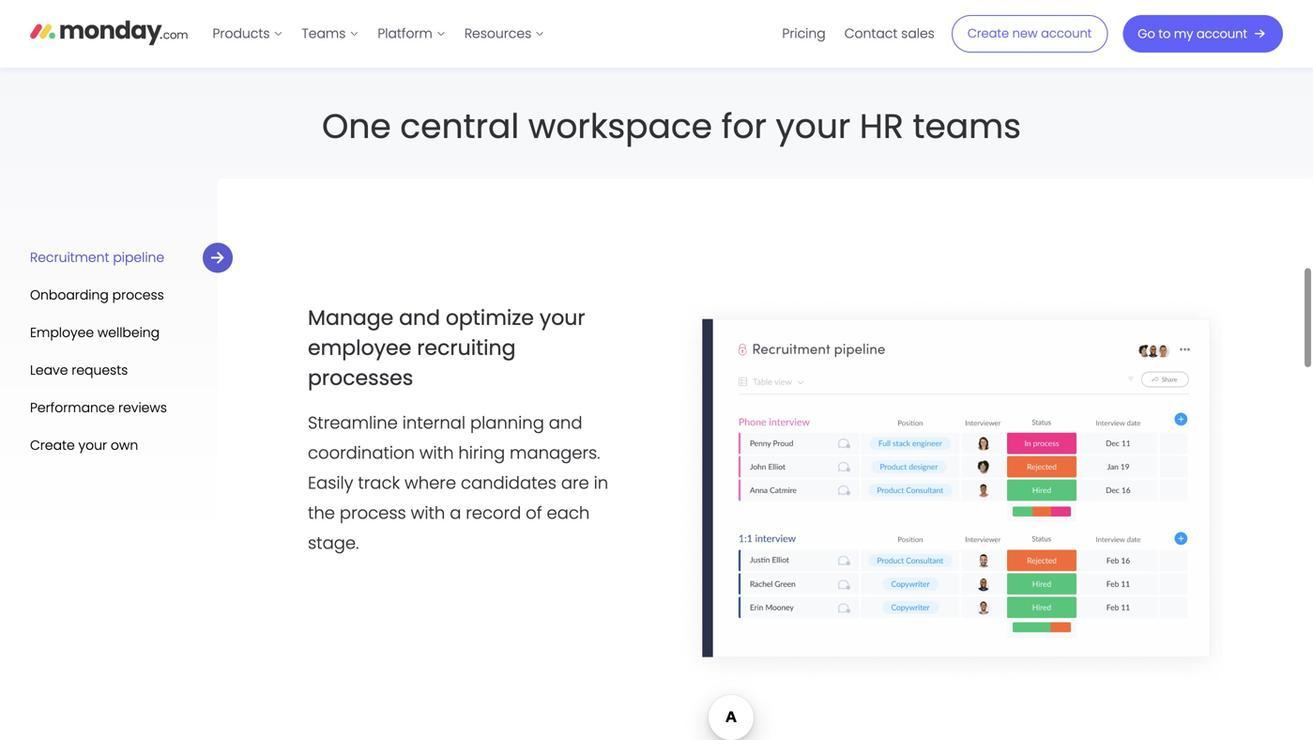 Task type: locate. For each thing, give the bounding box(es) containing it.
your
[[776, 103, 851, 150], [540, 303, 586, 332], [78, 436, 107, 455]]

2 list from the left
[[773, 0, 945, 68]]

your left own
[[78, 436, 107, 455]]

with down the internal
[[420, 441, 454, 465]]

of
[[526, 501, 542, 525]]

account inside go to my account button
[[1197, 25, 1248, 42]]

0 horizontal spatial account
[[1042, 25, 1093, 42]]

contact sales
[[845, 24, 935, 43]]

process down track
[[340, 501, 406, 525]]

platform
[[378, 24, 433, 43]]

to
[[1159, 25, 1172, 42]]

1 horizontal spatial your
[[540, 303, 586, 332]]

process down the pipeline
[[112, 286, 164, 304]]

resources
[[465, 24, 532, 43]]

a
[[450, 501, 461, 525]]

record
[[466, 501, 521, 525]]

easily
[[308, 471, 354, 495]]

one
[[322, 103, 391, 150]]

contact
[[845, 24, 898, 43]]

track
[[358, 471, 400, 495]]

0 horizontal spatial process
[[112, 286, 164, 304]]

candidates
[[461, 471, 557, 495]]

central
[[400, 103, 520, 150]]

1 vertical spatial and
[[549, 411, 583, 435]]

0 vertical spatial create
[[968, 25, 1010, 42]]

each
[[547, 501, 590, 525]]

2 vertical spatial your
[[78, 436, 107, 455]]

list containing pricing
[[773, 0, 945, 68]]

process
[[112, 286, 164, 304], [340, 501, 406, 525]]

0 vertical spatial and
[[399, 303, 440, 332]]

1 horizontal spatial process
[[340, 501, 406, 525]]

leave
[[30, 361, 68, 380]]

pipeline
[[113, 249, 164, 267]]

0 horizontal spatial your
[[78, 436, 107, 455]]

and up managers.
[[549, 411, 583, 435]]

manage your recruiting process with monday.com's employee management system image
[[674, 293, 1224, 688]]

sales
[[902, 24, 935, 43]]

0 vertical spatial your
[[776, 103, 851, 150]]

0 vertical spatial process
[[112, 286, 164, 304]]

0 horizontal spatial create
[[30, 436, 75, 455]]

account right new
[[1042, 25, 1093, 42]]

manage
[[308, 303, 394, 332]]

for
[[722, 103, 767, 150]]

create for create your own
[[30, 436, 75, 455]]

create down performance
[[30, 436, 75, 455]]

wellbeing
[[98, 324, 160, 342]]

and up recruiting
[[399, 303, 440, 332]]

platform link
[[369, 19, 455, 49]]

account right my at the right top
[[1197, 25, 1248, 42]]

manage and optimize your employee recruiting processes
[[308, 303, 586, 392]]

1 horizontal spatial create
[[968, 25, 1010, 42]]

performance
[[30, 399, 115, 417]]

list
[[203, 0, 554, 68], [773, 0, 945, 68]]

create left new
[[968, 25, 1010, 42]]

products
[[213, 24, 270, 43]]

monday.com logo image
[[30, 12, 188, 52]]

1 list from the left
[[203, 0, 554, 68]]

hr
[[860, 103, 904, 150]]

in
[[594, 471, 609, 495]]

performance reviews
[[30, 399, 167, 417]]

1 horizontal spatial list
[[773, 0, 945, 68]]

recruitment pipeline
[[30, 249, 164, 267]]

create inside button
[[968, 25, 1010, 42]]

1 horizontal spatial account
[[1197, 25, 1248, 42]]

your right optimize
[[540, 303, 586, 332]]

where
[[405, 471, 456, 495]]

workspace
[[529, 103, 713, 150]]

1 vertical spatial create
[[30, 436, 75, 455]]

account
[[1042, 25, 1093, 42], [1197, 25, 1248, 42]]

and
[[399, 303, 440, 332], [549, 411, 583, 435]]

1 vertical spatial process
[[340, 501, 406, 525]]

with left a
[[411, 501, 445, 525]]

and inside streamline internal planning and coordination with hiring managers. easily track where candidates are in the process with a record of each stage.
[[549, 411, 583, 435]]

recruitment
[[30, 249, 109, 267]]

create new account button
[[952, 15, 1109, 53]]

the
[[308, 501, 335, 525]]

account inside create new account button
[[1042, 25, 1093, 42]]

with
[[420, 441, 454, 465], [411, 501, 445, 525]]

0 horizontal spatial list
[[203, 0, 554, 68]]

teams link
[[293, 19, 369, 49]]

resources link
[[455, 19, 554, 49]]

create
[[968, 25, 1010, 42], [30, 436, 75, 455]]

teams
[[302, 24, 346, 43]]

optimize
[[446, 303, 534, 332]]

0 horizontal spatial and
[[399, 303, 440, 332]]

1 horizontal spatial and
[[549, 411, 583, 435]]

1 vertical spatial your
[[540, 303, 586, 332]]

go
[[1139, 25, 1156, 42]]

your left hr
[[776, 103, 851, 150]]



Task type: describe. For each thing, give the bounding box(es) containing it.
main element
[[203, 0, 1284, 68]]

reviews
[[118, 399, 167, 417]]

1 vertical spatial with
[[411, 501, 445, 525]]

contact sales button
[[836, 19, 945, 49]]

go to my account button
[[1124, 15, 1284, 53]]

and inside the manage and optimize your employee recruiting processes
[[399, 303, 440, 332]]

coordination
[[308, 441, 415, 465]]

pricing link
[[773, 19, 836, 49]]

leave requests
[[30, 361, 128, 380]]

group 7 image
[[211, 251, 224, 265]]

create for create new account
[[968, 25, 1010, 42]]

employee
[[30, 324, 94, 342]]

processes
[[308, 364, 413, 392]]

are
[[561, 471, 590, 495]]

hiring
[[459, 441, 505, 465]]

your inside the manage and optimize your employee recruiting processes
[[540, 303, 586, 332]]

one central workspace for your hr teams
[[322, 103, 1022, 150]]

process inside streamline internal planning and coordination with hiring managers. easily track where candidates are in the process with a record of each stage.
[[340, 501, 406, 525]]

new
[[1013, 25, 1038, 42]]

onboarding process
[[30, 286, 164, 304]]

requests
[[72, 361, 128, 380]]

create your own
[[30, 436, 138, 455]]

recruiting
[[417, 334, 516, 362]]

employee wellbeing
[[30, 324, 160, 342]]

my
[[1175, 25, 1194, 42]]

0 vertical spatial with
[[420, 441, 454, 465]]

stage.
[[308, 531, 359, 555]]

managers.
[[510, 441, 601, 465]]

onboarding
[[30, 286, 109, 304]]

teams
[[913, 103, 1022, 150]]

list containing products
[[203, 0, 554, 68]]

streamline internal planning and coordination with hiring managers. easily track where candidates are in the process with a record of each stage.
[[308, 411, 609, 555]]

internal
[[403, 411, 466, 435]]

go to my account
[[1139, 25, 1248, 42]]

create new account
[[968, 25, 1093, 42]]

products link
[[203, 19, 293, 49]]

own
[[111, 436, 138, 455]]

employee
[[308, 334, 412, 362]]

pricing
[[783, 24, 826, 43]]

2 horizontal spatial your
[[776, 103, 851, 150]]

planning
[[471, 411, 545, 435]]

streamline
[[308, 411, 398, 435]]



Task type: vqa. For each thing, say whether or not it's contained in the screenshot.
process
yes



